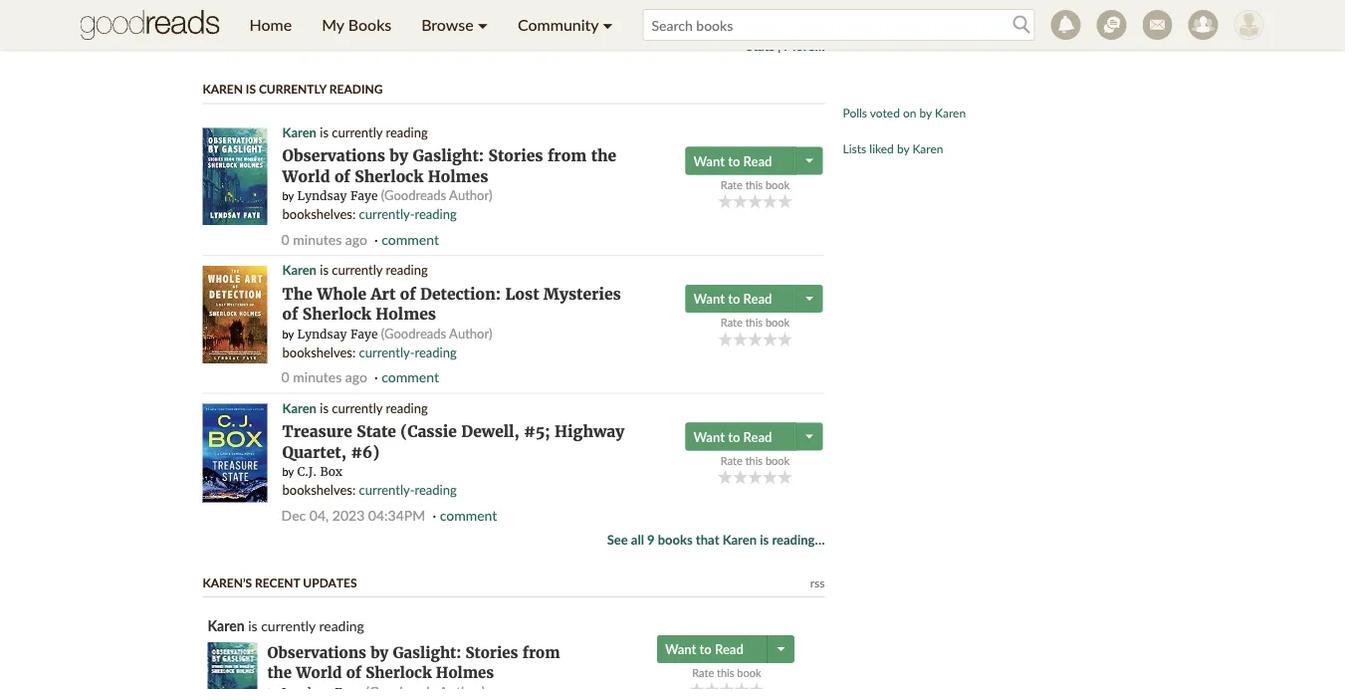 Task type: describe. For each thing, give the bounding box(es) containing it.
polls
[[843, 106, 868, 120]]

karen's
[[203, 575, 252, 590]]

currently-reading link for gaslight:
[[359, 206, 457, 222]]

community
[[518, 15, 599, 34]]

minutes for the whole art of detection: lost mysteries of sherlock holmes
[[293, 369, 342, 386]]

this for observations by gaslight: stories from the world of sherlock holmes
[[746, 178, 763, 191]]

read for the whole art of detection: lost mysteries of sherlock holmes
[[744, 291, 772, 307]]

(273)
[[414, 18, 446, 35]]

the whole art of detection: lost mysteries of sherlock holmes link
[[282, 284, 621, 324]]

(cassie
[[401, 422, 457, 442]]

, down murder-
[[1106, 4, 1108, 18]]

want for treasure state (cassie dewell, #5; highway quartet, #6)
[[694, 429, 725, 445]]

my books link
[[307, 0, 407, 50]]

the inside observations by gaslight: stories from the world of sherlock holmes
[[267, 663, 292, 682]]

read for treasure state (cassie dewell, #5; highway quartet, #6)
[[744, 429, 772, 445]]

lost
[[505, 284, 539, 304]]

reading
[[329, 82, 383, 96]]

bookshelves: for the whole art of detection: lost mysteries of sherlock holmes
[[282, 344, 356, 360]]

currently down karen's recent updates
[[261, 617, 316, 634]]

currently-reading link for (cassie
[[359, 482, 457, 498]]

karen inside karen is currently reading the whole art of detection: lost mysteries of sherlock holmes by lyndsay faye (goodreads author) bookshelves: currently-reading
[[282, 262, 317, 278]]

is for karen is currently reading
[[246, 82, 256, 96]]

holmes for art
[[376, 304, 436, 324]]

legal-
[[898, 22, 926, 36]]

gaslight: inside karen is currently reading observations by gaslight: stories from the world of sherlock holmes by lyndsay faye (goodreads author) bookshelves: currently-reading
[[413, 146, 484, 166]]

murder- mystery
[[843, 0, 1126, 18]]

0 minutes ago link for observations by gaslight: stories from the world of sherlock holmes
[[281, 231, 367, 248]]

more… link
[[784, 38, 825, 54]]

sherlock for whole
[[303, 304, 371, 324]]

rss link
[[810, 575, 825, 590]]

classic-
[[990, 4, 1027, 18]]

browse ▾ button
[[407, 0, 503, 50]]

browse
[[422, 15, 474, 34]]

0 vertical spatial observations by gaslight: stories from the world of sherlock holmes link
[[282, 146, 617, 186]]

see all 9 books that         karen is reading… link
[[607, 531, 825, 549]]

author) for stories
[[449, 187, 492, 203]]

from inside observations by gaslight: stories from the world of sherlock holmes
[[523, 644, 560, 663]]

(85)
[[737, 18, 760, 35]]

mystery inside , historical-mystery , classic-literature , dogs , detective , legal-thriller , and true-crime
[[942, 4, 984, 18]]

, left legal- at the right
[[892, 22, 895, 36]]

loved-
[[203, 18, 241, 35]]

c.j. box link
[[297, 464, 343, 480]]

(423)
[[253, 18, 285, 35]]

is left reading…
[[760, 532, 769, 548]]

currently-reading link for art
[[359, 344, 457, 360]]

currently for state
[[332, 400, 383, 416]]

, up detective
[[885, 4, 887, 18]]

04,
[[310, 507, 329, 524]]

by inside observations by gaslight: stories from the world of sherlock holmes
[[371, 644, 389, 663]]

browse ▾
[[422, 15, 488, 34]]

treasure state image
[[203, 404, 267, 502]]

book for treasure state (cassie dewell, #5; highway quartet, #6)
[[766, 454, 790, 467]]

book for observations by gaslight: stories from the world of sherlock holmes
[[766, 178, 790, 191]]

karen right 'that'
[[723, 532, 757, 548]]

inbox image
[[1143, 10, 1173, 40]]

world inside karen is currently reading observations by gaslight: stories from the world of sherlock holmes by lyndsay faye (goodreads author) bookshelves: currently-reading
[[282, 166, 330, 186]]

stories inside observations by gaslight: stories from the world of sherlock holmes
[[466, 644, 518, 663]]

comment for gaslight:
[[382, 231, 439, 248]]

minutes for observations by gaslight: stories from the world of sherlock holmes
[[293, 231, 342, 248]]

see all 9 books that         karen is reading…
[[607, 532, 825, 548]]

0 minutes ago · comment for by
[[281, 231, 439, 248]]

(goodreads for gaslight:
[[381, 187, 446, 203]]

04:34pm
[[368, 507, 426, 524]]

literature
[[1027, 4, 1075, 18]]

karen link for the
[[282, 262, 317, 278]]

home
[[249, 15, 292, 34]]

more…
[[784, 38, 825, 54]]

community ▾ button
[[503, 0, 628, 50]]

of down the
[[282, 304, 298, 324]]

currently- inside karen is currently reading treasure state (cassie dewell, #5; highway quartet, #6) by c.j. box bookshelves: currently-reading
[[359, 482, 415, 498]]

whole
[[317, 284, 367, 304]]

feel-good‎               (273)
[[352, 18, 446, 35]]

karen's recent updates
[[203, 575, 357, 590]]

rate for the whole art of detection: lost mysteries of sherlock holmes
[[721, 316, 743, 329]]

see
[[607, 532, 628, 548]]

box
[[320, 464, 343, 480]]

books
[[658, 532, 693, 548]]

and
[[966, 22, 985, 36]]

lyndsay faye link for the
[[297, 326, 378, 342]]

▾ for browse ▾
[[478, 15, 488, 34]]

the whole art of ... image
[[203, 266, 267, 364]]

currently for whole
[[332, 262, 383, 278]]

more‎
[[702, 18, 733, 35]]

world inside observations by gaslight: stories from the world of sherlock holmes
[[296, 663, 342, 682]]

want to read for observations by gaslight: stories from the world of sherlock holmes
[[694, 153, 772, 169]]

legal-thriller link
[[898, 22, 960, 36]]

of inside karen is currently reading observations by gaslight: stories from the world of sherlock holmes by lyndsay faye (goodreads author) bookshelves: currently-reading
[[335, 166, 350, 186]]

observations by g... image
[[203, 128, 267, 225]]

, historical-mystery , classic-literature , dogs , detective , legal-thriller , and true-crime
[[843, 4, 1108, 36]]

is for karen is currently reading
[[248, 617, 258, 634]]

art
[[371, 284, 396, 304]]

mysteries
[[544, 284, 621, 304]]

comment for art
[[382, 369, 439, 386]]

this for treasure state (cassie dewell, #5; highway quartet, #6)
[[746, 454, 763, 467]]

faye for by
[[351, 188, 378, 204]]

that
[[696, 532, 720, 548]]

bookshelves: for observations by gaslight: stories from the world of sherlock holmes
[[282, 206, 356, 222]]

feel-
[[352, 18, 380, 35]]

detective link
[[843, 22, 892, 36]]

my group discussions image
[[1097, 10, 1127, 40]]

stats
[[746, 38, 775, 54]]

dec 04, 2023 04:34pm · comment
[[281, 507, 497, 524]]

wanted-more‎               (85) link
[[651, 18, 760, 35]]

lyndsay for observations by gaslight: stories from the world of sherlock holmes
[[297, 188, 347, 204]]

historical-mystery link
[[890, 4, 984, 18]]

reading…
[[772, 532, 825, 548]]

voted
[[870, 106, 900, 120]]

gaslight: inside observations by gaslight: stories from the world of sherlock holmes
[[393, 644, 461, 663]]

comment link for art
[[382, 369, 439, 386]]

observations by gaslight by lyndsay faye image
[[208, 643, 257, 689]]

rate this book for the whole art of detection: lost mysteries of sherlock holmes
[[721, 316, 790, 329]]

to for treasure state (cassie dewell, #5; highway quartet, #6)
[[728, 429, 740, 445]]

karen is currently reading
[[208, 617, 364, 634]]

want to read button for treasure state (cassie dewell, #5; highway quartet, #6)
[[686, 423, 798, 451]]

Search for books to add to your shelves search field
[[643, 9, 1035, 41]]

is for karen is currently reading the whole art of detection: lost mysteries of sherlock holmes by lyndsay faye (goodreads author) bookshelves: currently-reading
[[320, 262, 329, 278]]

on
[[903, 106, 917, 120]]

menu containing home
[[235, 0, 628, 50]]

to for observations by gaslight: stories from the world of sherlock holmes
[[728, 153, 740, 169]]

wanted-
[[651, 18, 702, 35]]

, up "and"
[[984, 4, 987, 18]]

stories inside karen is currently reading observations by gaslight: stories from the world of sherlock holmes by lyndsay faye (goodreads author) bookshelves: currently-reading
[[488, 146, 543, 166]]

ago for by
[[345, 231, 367, 248]]

state
[[357, 422, 396, 442]]

treasure
[[282, 422, 352, 442]]

, left dogs
[[1075, 4, 1078, 18]]

stats link
[[746, 38, 775, 54]]

holmes for gaslight:
[[428, 166, 488, 186]]

books
[[348, 15, 392, 34]]

want to read button for the whole art of detection: lost mysteries of sherlock holmes
[[686, 285, 798, 313]]

dogs
[[1081, 4, 1106, 18]]



Task type: locate. For each thing, give the bounding box(es) containing it.
3 bookshelves: from the top
[[282, 482, 356, 498]]

comment
[[382, 231, 439, 248], [382, 369, 439, 386], [440, 507, 497, 524]]

#5;
[[524, 422, 550, 442]]

1 vertical spatial holmes
[[376, 304, 436, 324]]

rate this book for observations by gaslight: stories from the world of sherlock holmes
[[721, 178, 790, 191]]

rate for observations by gaslight: stories from the world of sherlock holmes
[[721, 178, 743, 191]]

true-crime link
[[988, 22, 1044, 36]]

1 vertical spatial 0
[[281, 369, 290, 386]]

0 minutes ago link
[[281, 231, 367, 248], [281, 369, 367, 386]]

lists
[[843, 141, 867, 156]]

all
[[631, 532, 644, 548]]

1 currently- from the top
[[359, 206, 415, 222]]

comment link
[[382, 231, 439, 248], [382, 369, 439, 386], [440, 507, 497, 524]]

lyndsay faye link up "whole"
[[297, 188, 378, 204]]

intriguing‎
[[501, 18, 559, 35]]

my
[[322, 15, 344, 34]]

2 faye from the top
[[351, 326, 378, 342]]

1 vertical spatial from
[[523, 644, 560, 663]]

0 up treasure
[[281, 369, 290, 386]]

1 horizontal spatial ▾
[[603, 15, 613, 34]]

1 vertical spatial ago
[[345, 369, 367, 386]]

mystery up detective link
[[843, 4, 885, 18]]

2 bookshelves: from the top
[[282, 344, 356, 360]]

0 vertical spatial from
[[548, 146, 587, 166]]

currently- for whole
[[359, 344, 415, 360]]

·
[[375, 231, 378, 248], [375, 369, 378, 386], [433, 507, 436, 524]]

comment link up art
[[382, 231, 439, 248]]

comment link down karen is currently reading treasure state (cassie dewell, #5; highway quartet, #6) by c.j. box bookshelves: currently-reading
[[440, 507, 497, 524]]

author) inside karen is currently reading observations by gaslight: stories from the world of sherlock holmes by lyndsay faye (goodreads author) bookshelves: currently-reading
[[449, 187, 492, 203]]

polls voted on by karen
[[843, 106, 966, 120]]

feel-good‎               (273) link
[[352, 18, 446, 35]]

currently up state
[[332, 400, 383, 416]]

community ▾
[[518, 15, 613, 34]]

liked
[[870, 141, 894, 156]]

is inside karen is currently reading treasure state (cassie dewell, #5; highway quartet, #6) by c.j. box bookshelves: currently-reading
[[320, 400, 329, 416]]

(161)
[[563, 18, 595, 35]]

c.j.
[[297, 464, 317, 480]]

0 vertical spatial 0 minutes ago link
[[281, 231, 367, 248]]

1 mystery from the left
[[843, 4, 885, 18]]

karen link up observations by gaslight by lyndsay faye 'image'
[[208, 617, 245, 634]]

2 currently-reading link from the top
[[359, 344, 457, 360]]

lyndsay faye link down "whole"
[[297, 326, 378, 342]]

1 vertical spatial currently-reading link
[[359, 344, 457, 360]]

reading
[[386, 124, 428, 140], [415, 206, 457, 222], [386, 262, 428, 278], [415, 344, 457, 360], [386, 400, 428, 416], [415, 482, 457, 498], [319, 617, 364, 634]]

2 vertical spatial currently-reading link
[[359, 482, 457, 498]]

the
[[282, 284, 313, 304]]

karen up treasure
[[282, 400, 317, 416]]

is up observations by gaslight by lyndsay faye 'image'
[[248, 617, 258, 634]]

3 currently-reading link from the top
[[359, 482, 457, 498]]

karen up observations by gaslight by lyndsay faye 'image'
[[208, 617, 245, 634]]

author)
[[449, 187, 492, 203], [449, 325, 492, 341]]

· for by
[[375, 231, 378, 248]]

1 vertical spatial minutes
[[293, 369, 342, 386]]

observations inside observations by gaslight: stories from the world of sherlock holmes
[[267, 644, 367, 663]]

to for the whole art of detection: lost mysteries of sherlock holmes
[[728, 291, 740, 307]]

0 horizontal spatial the
[[267, 663, 292, 682]]

currently inside karen is currently reading the whole art of detection: lost mysteries of sherlock holmes by lyndsay faye (goodreads author) bookshelves: currently-reading
[[332, 262, 383, 278]]

minutes up the
[[293, 231, 342, 248]]

currently- inside karen is currently reading the whole art of detection: lost mysteries of sherlock holmes by lyndsay faye (goodreads author) bookshelves: currently-reading
[[359, 344, 415, 360]]

observations by gaslight: stories from the world of sherlock holmes
[[267, 644, 560, 682]]

want to read button
[[686, 147, 798, 175], [686, 285, 798, 313], [686, 423, 798, 451], [657, 636, 770, 664]]

0 vertical spatial stories
[[488, 146, 543, 166]]

karen inside karen is currently reading treasure state (cassie dewell, #5; highway quartet, #6) by c.j. box bookshelves: currently-reading
[[282, 400, 317, 416]]

of down the reading
[[335, 166, 350, 186]]

2 lyndsay faye link from the top
[[297, 326, 378, 342]]

1 vertical spatial (goodreads
[[381, 325, 446, 341]]

2 vertical spatial comment
[[440, 507, 497, 524]]

this
[[746, 178, 763, 191], [746, 316, 763, 329], [746, 454, 763, 467], [717, 666, 735, 680]]

2 0 from the top
[[281, 369, 290, 386]]

comment up art
[[382, 231, 439, 248]]

faye
[[351, 188, 378, 204], [351, 326, 378, 342]]

currently down the reading
[[332, 124, 383, 140]]

karen inside karen is currently reading observations by gaslight: stories from the world of sherlock holmes by lyndsay faye (goodreads author) bookshelves: currently-reading
[[282, 124, 317, 140]]

2 0 minutes ago · comment from the top
[[281, 369, 439, 386]]

1 vertical spatial ·
[[375, 369, 378, 386]]

1 vertical spatial observations
[[267, 644, 367, 663]]

· right 04:34pm at the bottom of the page
[[433, 507, 436, 524]]

0 horizontal spatial mystery
[[843, 4, 885, 18]]

want for observations by gaslight: stories from the world of sherlock holmes
[[694, 153, 725, 169]]

0 vertical spatial ago
[[345, 231, 367, 248]]

bookshelves: inside karen is currently reading the whole art of detection: lost mysteries of sherlock holmes by lyndsay faye (goodreads author) bookshelves: currently-reading
[[282, 344, 356, 360]]

comment up (cassie
[[382, 369, 439, 386]]

want to read for the whole art of detection: lost mysteries of sherlock holmes
[[694, 291, 772, 307]]

1 (goodreads from the top
[[381, 187, 446, 203]]

author) down the whole art of detection: lost mysteries of sherlock holmes link
[[449, 325, 492, 341]]

author) inside karen is currently reading the whole art of detection: lost mysteries of sherlock holmes by lyndsay faye (goodreads author) bookshelves: currently-reading
[[449, 325, 492, 341]]

0 minutes ago link up "whole"
[[281, 231, 367, 248]]

is
[[246, 82, 256, 96], [320, 124, 329, 140], [320, 262, 329, 278], [320, 400, 329, 416], [760, 532, 769, 548], [248, 617, 258, 634]]

from inside karen is currently reading observations by gaslight: stories from the world of sherlock holmes by lyndsay faye (goodreads author) bookshelves: currently-reading
[[548, 146, 587, 166]]

sherlock inside observations by gaslight: stories from the world of sherlock holmes
[[366, 663, 432, 682]]

(goodreads inside karen is currently reading observations by gaslight: stories from the world of sherlock holmes by lyndsay faye (goodreads author) bookshelves: currently-reading
[[381, 187, 446, 203]]

comment link for gaslight:
[[382, 231, 439, 248]]

(goodreads for art
[[381, 325, 446, 341]]

currently- inside karen is currently reading observations by gaslight: stories from the world of sherlock holmes by lyndsay faye (goodreads author) bookshelves: currently-reading
[[359, 206, 415, 222]]

1 vertical spatial faye
[[351, 326, 378, 342]]

2 lyndsay from the top
[[297, 326, 347, 342]]

currently up "whole"
[[332, 262, 383, 278]]

detective
[[843, 22, 892, 36]]

ago for whole
[[345, 369, 367, 386]]

murder-
[[1084, 0, 1126, 0]]

0 vertical spatial world
[[282, 166, 330, 186]]

0 vertical spatial currently-
[[359, 206, 415, 222]]

1 vertical spatial lyndsay faye link
[[297, 326, 378, 342]]

this for the whole art of detection: lost mysteries of sherlock holmes
[[746, 316, 763, 329]]

highway
[[555, 422, 625, 442]]

author) up detection:
[[449, 187, 492, 203]]

▾ right browse
[[478, 15, 488, 34]]

2 minutes from the top
[[293, 369, 342, 386]]

2 vertical spatial comment link
[[440, 507, 497, 524]]

is for karen is currently reading observations by gaslight: stories from the world of sherlock holmes by lyndsay faye (goodreads author) bookshelves: currently-reading
[[320, 124, 329, 140]]

polls voted on by karen link
[[843, 106, 966, 120]]

1 0 minutes ago link from the top
[[281, 231, 367, 248]]

0 vertical spatial observations
[[282, 146, 385, 166]]

observations
[[282, 146, 385, 166], [267, 644, 367, 663]]

currently for by
[[332, 124, 383, 140]]

read
[[744, 153, 772, 169], [744, 291, 772, 307], [744, 429, 772, 445], [715, 642, 744, 658]]

0 vertical spatial minutes
[[293, 231, 342, 248]]

1 horizontal spatial mystery
[[942, 4, 984, 18]]

0 minutes ago link for the whole art of detection: lost mysteries of sherlock holmes
[[281, 369, 367, 386]]

dogs link
[[1081, 4, 1106, 18]]

0 vertical spatial bookshelves:
[[282, 206, 356, 222]]

1 author) from the top
[[449, 187, 492, 203]]

0 minutes ago · comment up "whole"
[[281, 231, 439, 248]]

lists liked by karen
[[843, 141, 944, 156]]

bookshelves: inside karen is currently reading treasure state (cassie dewell, #5; highway quartet, #6) by c.j. box bookshelves: currently-reading
[[282, 482, 356, 498]]

karen link up treasure
[[282, 400, 317, 416]]

0 vertical spatial faye
[[351, 188, 378, 204]]

observations down the reading
[[282, 146, 385, 166]]

currently
[[332, 124, 383, 140], [332, 262, 383, 278], [332, 400, 383, 416], [261, 617, 316, 634]]

1 lyndsay faye link from the top
[[297, 188, 378, 204]]

1 bookshelves: from the top
[[282, 206, 356, 222]]

dewell,
[[461, 422, 520, 442]]

9
[[647, 532, 655, 548]]

0 vertical spatial author)
[[449, 187, 492, 203]]

▾ right (161)
[[603, 15, 613, 34]]

karen down 'loved-'
[[203, 82, 243, 96]]

mystery up "and"
[[942, 4, 984, 18]]

0 vertical spatial 0
[[281, 231, 290, 248]]

karen is currently reading observations by gaslight: stories from the world of sherlock holmes by lyndsay faye (goodreads author) bookshelves: currently-reading
[[282, 124, 617, 222]]

historical-
[[890, 4, 942, 18]]

quartet,
[[282, 442, 346, 462]]

0 vertical spatial lyndsay
[[297, 188, 347, 204]]

2 vertical spatial bookshelves:
[[282, 482, 356, 498]]

karen right on
[[935, 106, 966, 120]]

(goodreads inside karen is currently reading the whole art of detection: lost mysteries of sherlock holmes by lyndsay faye (goodreads author) bookshelves: currently-reading
[[381, 325, 446, 341]]

1 vertical spatial the
[[267, 663, 292, 682]]

sherlock for by
[[355, 166, 424, 186]]

0 minutes ago link up treasure
[[281, 369, 367, 386]]

2 (goodreads from the top
[[381, 325, 446, 341]]

holmes inside observations by gaslight: stories from the world of sherlock holmes
[[436, 663, 494, 682]]

detection:
[[420, 284, 501, 304]]

wanted-more‎               (85) stats | more…
[[651, 18, 825, 54]]

is inside karen is currently reading the whole art of detection: lost mysteries of sherlock holmes by lyndsay faye (goodreads author) bookshelves: currently-reading
[[320, 262, 329, 278]]

is left currently
[[246, 82, 256, 96]]

lyndsay faye link
[[297, 188, 378, 204], [297, 326, 378, 342]]

· up art
[[375, 231, 378, 248]]

1 vertical spatial sherlock
[[303, 304, 371, 324]]

· up state
[[375, 369, 378, 386]]

sherlock
[[355, 166, 424, 186], [303, 304, 371, 324], [366, 663, 432, 682]]

karen link for treasure
[[282, 400, 317, 416]]

0 vertical spatial the
[[591, 146, 617, 166]]

0 horizontal spatial ▾
[[478, 15, 488, 34]]

updates
[[303, 575, 357, 590]]

menu
[[235, 0, 628, 50]]

0 vertical spatial comment
[[382, 231, 439, 248]]

1 vertical spatial comment
[[382, 369, 439, 386]]

the
[[591, 146, 617, 166], [267, 663, 292, 682]]

lyndsay inside karen is currently reading the whole art of detection: lost mysteries of sherlock holmes by lyndsay faye (goodreads author) bookshelves: currently-reading
[[297, 326, 347, 342]]

1 faye from the top
[[351, 188, 378, 204]]

, left "and"
[[960, 22, 963, 36]]

2 0 minutes ago link from the top
[[281, 369, 367, 386]]

by
[[920, 106, 932, 120], [897, 141, 910, 156], [390, 146, 408, 166], [282, 189, 294, 203], [282, 327, 294, 341], [282, 465, 294, 479], [371, 644, 389, 663]]

2 ago from the top
[[345, 369, 367, 386]]

classic-literature link
[[990, 4, 1075, 18]]

0 vertical spatial currently-reading link
[[359, 206, 457, 222]]

(goodreads
[[381, 187, 446, 203], [381, 325, 446, 341]]

2 ▾ from the left
[[603, 15, 613, 34]]

dec
[[281, 507, 306, 524]]

1 0 from the top
[[281, 231, 290, 248]]

currently-reading link up art
[[359, 206, 457, 222]]

karen is currently reading
[[203, 82, 383, 96]]

2 mystery from the left
[[942, 4, 984, 18]]

intriguing‎               (161)
[[501, 18, 595, 35]]

0 up the
[[281, 231, 290, 248]]

1 vertical spatial world
[[296, 663, 342, 682]]

holmes inside karen is currently reading observations by gaslight: stories from the world of sherlock holmes by lyndsay faye (goodreads author) bookshelves: currently-reading
[[428, 166, 488, 186]]

1 vertical spatial 0 minutes ago · comment
[[281, 369, 439, 386]]

0 vertical spatial comment link
[[382, 231, 439, 248]]

bookshelves: up the
[[282, 206, 356, 222]]

0 minutes ago · comment up state
[[281, 369, 439, 386]]

holmes inside karen is currently reading the whole art of detection: lost mysteries of sherlock holmes by lyndsay faye (goodreads author) bookshelves: currently-reading
[[376, 304, 436, 324]]

2023
[[332, 507, 365, 524]]

2 vertical spatial ·
[[433, 507, 436, 524]]

recent
[[255, 575, 300, 590]]

bookshelves: down the
[[282, 344, 356, 360]]

1 vertical spatial bookshelves:
[[282, 344, 356, 360]]

thriller
[[926, 22, 960, 36]]

observations down karen is currently reading
[[267, 644, 367, 663]]

1 currently-reading link from the top
[[359, 206, 457, 222]]

faye inside karen is currently reading observations by gaslight: stories from the world of sherlock holmes by lyndsay faye (goodreads author) bookshelves: currently-reading
[[351, 188, 378, 204]]

1 vertical spatial observations by gaslight: stories from the world of sherlock holmes link
[[267, 644, 560, 682]]

by inside karen is currently reading treasure state (cassie dewell, #5; highway quartet, #6) by c.j. box bookshelves: currently-reading
[[282, 465, 294, 479]]

rate
[[721, 178, 743, 191], [721, 316, 743, 329], [721, 454, 743, 467], [692, 666, 714, 680]]

0 vertical spatial lyndsay faye link
[[297, 188, 378, 204]]

loved-it‎               (423)
[[203, 18, 285, 35]]

0 minutes ago · comment for whole
[[281, 369, 439, 386]]

minutes up treasure
[[293, 369, 342, 386]]

rate for treasure state (cassie dewell, #5; highway quartet, #6)
[[721, 454, 743, 467]]

faye for whole
[[351, 326, 378, 342]]

ago up "whole"
[[345, 231, 367, 248]]

crime
[[1015, 22, 1044, 36]]

Search books text field
[[643, 9, 1035, 41]]

lyndsay for the whole art of detection: lost mysteries of sherlock holmes
[[297, 326, 347, 342]]

of
[[335, 166, 350, 186], [400, 284, 416, 304], [282, 304, 298, 324], [346, 663, 362, 682]]

notifications image
[[1051, 10, 1081, 40]]

bob builder image
[[1235, 10, 1264, 40]]

currently-reading link down art
[[359, 344, 457, 360]]

world down karen is currently reading
[[296, 663, 342, 682]]

karen down karen is currently reading
[[282, 124, 317, 140]]

want to read for treasure state (cassie dewell, #5; highway quartet, #6)
[[694, 429, 772, 445]]

karen down on
[[913, 141, 944, 156]]

karen is currently reading link
[[203, 82, 383, 96]]

1 minutes from the top
[[293, 231, 342, 248]]

the inside karen is currently reading observations by gaslight: stories from the world of sherlock holmes by lyndsay faye (goodreads author) bookshelves: currently-reading
[[591, 146, 617, 166]]

is for karen is currently reading treasure state (cassie dewell, #5; highway quartet, #6) by c.j. box bookshelves: currently-reading
[[320, 400, 329, 416]]

karen link for observations
[[282, 124, 317, 140]]

want to read button for observations by gaslight: stories from the world of sherlock holmes
[[686, 147, 798, 175]]

comment link for (cassie
[[440, 507, 497, 524]]

karen link
[[282, 124, 317, 140], [282, 262, 317, 278], [282, 400, 317, 416], [208, 617, 245, 634]]

0 vertical spatial sherlock
[[355, 166, 424, 186]]

karen link up the
[[282, 262, 317, 278]]

comment down karen is currently reading treasure state (cassie dewell, #5; highway quartet, #6) by c.j. box bookshelves: currently-reading
[[440, 507, 497, 524]]

2 vertical spatial sherlock
[[366, 663, 432, 682]]

currently- up art
[[359, 206, 415, 222]]

book for the whole art of detection: lost mysteries of sherlock holmes
[[766, 316, 790, 329]]

to
[[728, 153, 740, 169], [728, 291, 740, 307], [728, 429, 740, 445], [700, 642, 712, 658]]

0 vertical spatial gaslight:
[[413, 146, 484, 166]]

read for observations by gaslight: stories from the world of sherlock holmes
[[744, 153, 772, 169]]

2 currently- from the top
[[359, 344, 415, 360]]

minutes
[[293, 231, 342, 248], [293, 369, 342, 386]]

world right observations by g... image
[[282, 166, 330, 186]]

1 lyndsay from the top
[[297, 188, 347, 204]]

it‎
[[241, 18, 249, 35]]

rss
[[810, 575, 825, 590]]

want to read
[[694, 153, 772, 169], [694, 291, 772, 307], [694, 429, 772, 445], [665, 642, 744, 658]]

friend requests image
[[1189, 10, 1219, 40]]

currently- for by
[[359, 206, 415, 222]]

lyndsay faye link for observations
[[297, 188, 378, 204]]

1 vertical spatial author)
[[449, 325, 492, 341]]

currently
[[259, 82, 327, 96]]

home link
[[235, 0, 307, 50]]

▾ for community ▾
[[603, 15, 613, 34]]

1 vertical spatial stories
[[466, 644, 518, 663]]

faye inside karen is currently reading the whole art of detection: lost mysteries of sherlock holmes by lyndsay faye (goodreads author) bookshelves: currently-reading
[[351, 326, 378, 342]]

treasure state (cassie dewell, #5; highway quartet, #6) link
[[282, 422, 625, 462]]

lyndsay right observations by g... image
[[297, 188, 347, 204]]

ago up state
[[345, 369, 367, 386]]

1 vertical spatial lyndsay
[[297, 326, 347, 342]]

currently-reading link up 04:34pm at the bottom of the page
[[359, 482, 457, 498]]

sherlock inside karen is currently reading observations by gaslight: stories from the world of sherlock holmes by lyndsay faye (goodreads author) bookshelves: currently-reading
[[355, 166, 424, 186]]

author) for of
[[449, 325, 492, 341]]

of inside observations by gaslight: stories from the world of sherlock holmes
[[346, 663, 362, 682]]

0 vertical spatial ·
[[375, 231, 378, 248]]

lyndsay down "whole"
[[297, 326, 347, 342]]

want for the whole art of detection: lost mysteries of sherlock holmes
[[694, 291, 725, 307]]

want
[[694, 153, 725, 169], [694, 291, 725, 307], [694, 429, 725, 445], [665, 642, 697, 658]]

rate this book for treasure state (cassie dewell, #5; highway quartet, #6)
[[721, 454, 790, 467]]

1 vertical spatial gaslight:
[[393, 644, 461, 663]]

murder- mystery link
[[843, 0, 1126, 18]]

2 vertical spatial currently-
[[359, 482, 415, 498]]

1 vertical spatial currently-
[[359, 344, 415, 360]]

0 vertical spatial (goodreads
[[381, 187, 446, 203]]

karen up the
[[282, 262, 317, 278]]

1 ago from the top
[[345, 231, 367, 248]]

· for whole
[[375, 369, 378, 386]]

dec 04, 2023 04:34pm link
[[281, 507, 426, 524]]

0 for observations by gaslight: stories from the world of sherlock holmes
[[281, 231, 290, 248]]

intriguing‎               (161) link
[[501, 18, 595, 35]]

0 for the whole art of detection: lost mysteries of sherlock holmes
[[281, 369, 290, 386]]

1 0 minutes ago · comment from the top
[[281, 231, 439, 248]]

currently inside karen is currently reading treasure state (cassie dewell, #5; highway quartet, #6) by c.j. box bookshelves: currently-reading
[[332, 400, 383, 416]]

loved-it‎               (423) link
[[203, 18, 285, 35]]

comment link up (cassie
[[382, 369, 439, 386]]

of right art
[[400, 284, 416, 304]]

gaslight:
[[413, 146, 484, 166], [393, 644, 461, 663]]

is up "whole"
[[320, 262, 329, 278]]

lists liked by karen link
[[843, 141, 944, 156]]

is inside karen is currently reading observations by gaslight: stories from the world of sherlock holmes by lyndsay faye (goodreads author) bookshelves: currently-reading
[[320, 124, 329, 140]]

0 vertical spatial holmes
[[428, 166, 488, 186]]

1 vertical spatial comment link
[[382, 369, 439, 386]]

currently inside karen is currently reading observations by gaslight: stories from the world of sherlock holmes by lyndsay faye (goodreads author) bookshelves: currently-reading
[[332, 124, 383, 140]]

mystery inside murder- mystery
[[843, 4, 885, 18]]

1 vertical spatial 0 minutes ago link
[[281, 369, 367, 386]]

0
[[281, 231, 290, 248], [281, 369, 290, 386]]

sherlock inside karen is currently reading the whole art of detection: lost mysteries of sherlock holmes by lyndsay faye (goodreads author) bookshelves: currently-reading
[[303, 304, 371, 324]]

is up treasure
[[320, 400, 329, 416]]

2 vertical spatial holmes
[[436, 663, 494, 682]]

karen
[[203, 82, 243, 96], [935, 106, 966, 120], [282, 124, 317, 140], [913, 141, 944, 156], [282, 262, 317, 278], [282, 400, 317, 416], [723, 532, 757, 548], [208, 617, 245, 634]]

karen link down karen is currently reading
[[282, 124, 317, 140]]

currently- down art
[[359, 344, 415, 360]]

1 ▾ from the left
[[478, 15, 488, 34]]

by inside karen is currently reading the whole art of detection: lost mysteries of sherlock holmes by lyndsay faye (goodreads author) bookshelves: currently-reading
[[282, 327, 294, 341]]

currently- up dec 04, 2023 04:34pm · comment
[[359, 482, 415, 498]]

bookshelves: down "c.j. box" link
[[282, 482, 356, 498]]

is down karen is currently reading
[[320, 124, 329, 140]]

karen is currently reading treasure state (cassie dewell, #5; highway quartet, #6) by c.j. box bookshelves: currently-reading
[[282, 400, 625, 498]]

observations inside karen is currently reading observations by gaslight: stories from the world of sherlock holmes by lyndsay faye (goodreads author) bookshelves: currently-reading
[[282, 146, 385, 166]]

lyndsay inside karen is currently reading observations by gaslight: stories from the world of sherlock holmes by lyndsay faye (goodreads author) bookshelves: currently-reading
[[297, 188, 347, 204]]

2 author) from the top
[[449, 325, 492, 341]]

of down karen is currently reading
[[346, 663, 362, 682]]

3 currently- from the top
[[359, 482, 415, 498]]

currently-reading link
[[359, 206, 457, 222], [359, 344, 457, 360], [359, 482, 457, 498]]

0 vertical spatial 0 minutes ago · comment
[[281, 231, 439, 248]]

bookshelves: inside karen is currently reading observations by gaslight: stories from the world of sherlock holmes by lyndsay faye (goodreads author) bookshelves: currently-reading
[[282, 206, 356, 222]]

1 horizontal spatial the
[[591, 146, 617, 166]]



Task type: vqa. For each thing, say whether or not it's contained in the screenshot.
2
no



